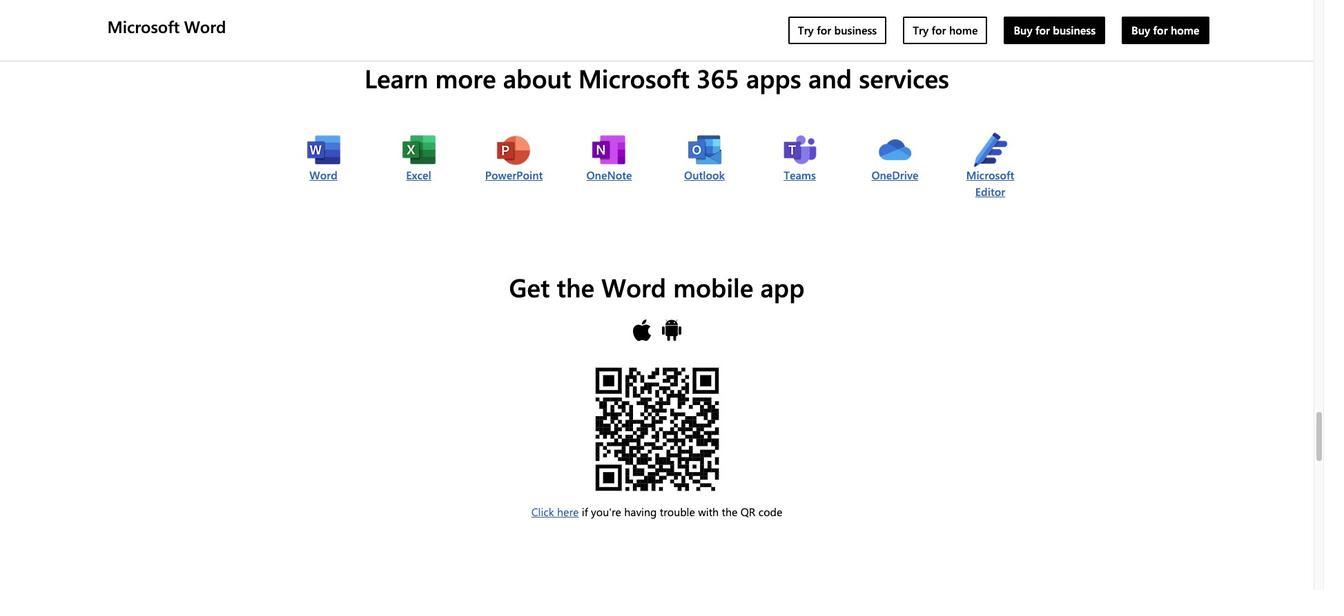 Task type: vqa. For each thing, say whether or not it's contained in the screenshot.
Products dropdown button on the top left
no



Task type: locate. For each thing, give the bounding box(es) containing it.
qr
[[741, 505, 756, 519]]

apple and android logos image
[[629, 316, 685, 344]]

business for buy for business
[[1053, 23, 1096, 37]]

home
[[949, 23, 978, 37], [1171, 23, 1200, 37]]

2 vertical spatial word
[[602, 270, 666, 304]]

0 horizontal spatial business
[[835, 23, 877, 37]]

1 for from the left
[[817, 23, 831, 37]]

1 horizontal spatial home
[[1171, 23, 1200, 37]]

word
[[184, 15, 226, 37], [309, 168, 338, 182], [602, 270, 666, 304]]

outlook image
[[687, 132, 722, 167]]

get
[[509, 270, 550, 304]]

1 business from the left
[[835, 23, 877, 37]]

the
[[557, 270, 595, 304], [722, 505, 738, 519]]

powerpoint button
[[485, 132, 543, 183]]

excel
[[406, 168, 431, 182]]

onedrive image
[[878, 132, 913, 167]]

1 buy from the left
[[1014, 23, 1033, 37]]

0 horizontal spatial buy
[[1014, 23, 1033, 37]]

buy for buy for home
[[1132, 23, 1151, 37]]

try for business
[[798, 23, 877, 37]]

2 for from the left
[[932, 23, 946, 37]]

1 vertical spatial the
[[722, 505, 738, 519]]

2 buy from the left
[[1132, 23, 1151, 37]]

for
[[817, 23, 831, 37], [932, 23, 946, 37], [1036, 23, 1050, 37], [1154, 23, 1168, 37]]

1 horizontal spatial buy
[[1132, 23, 1151, 37]]

here
[[557, 505, 579, 519]]

click here button
[[531, 505, 579, 519]]

0 vertical spatial microsoft
[[107, 15, 180, 37]]

onenote image
[[592, 132, 627, 167]]

app
[[761, 270, 805, 304]]

1 horizontal spatial try
[[913, 23, 929, 37]]

365
[[697, 61, 739, 95]]

excel image
[[402, 132, 436, 167]]

the left qr
[[722, 505, 738, 519]]

home for try for home
[[949, 23, 978, 37]]

code
[[759, 505, 783, 519]]

0 horizontal spatial home
[[949, 23, 978, 37]]

learn more about microsoft 365 apps and services
[[365, 61, 950, 95]]

1 horizontal spatial the
[[722, 505, 738, 519]]

2 business from the left
[[1053, 23, 1096, 37]]

microsoft editor image
[[973, 132, 1008, 167]]

try up the services
[[913, 23, 929, 37]]

2 home from the left
[[1171, 23, 1200, 37]]

word button
[[306, 132, 341, 183]]

microsoft editor
[[966, 168, 1015, 199]]

try up and
[[798, 23, 814, 37]]

1 horizontal spatial business
[[1053, 23, 1096, 37]]

0 vertical spatial the
[[557, 270, 595, 304]]

microsoft inside dropdown button
[[966, 168, 1015, 182]]

having
[[624, 505, 657, 519]]

1 try from the left
[[798, 23, 814, 37]]

buy
[[1014, 23, 1033, 37], [1132, 23, 1151, 37]]

0 horizontal spatial try
[[798, 23, 814, 37]]

microsoft word
[[107, 15, 226, 37]]

2 try from the left
[[913, 23, 929, 37]]

buy for home link
[[1122, 17, 1209, 44]]

excel button
[[402, 132, 436, 183]]

0 horizontal spatial microsoft
[[107, 15, 180, 37]]

onedrive
[[872, 168, 919, 182]]

1 horizontal spatial word
[[309, 168, 338, 182]]

0 horizontal spatial word
[[184, 15, 226, 37]]

1 vertical spatial word
[[309, 168, 338, 182]]

2 horizontal spatial word
[[602, 270, 666, 304]]

try
[[798, 23, 814, 37], [913, 23, 929, 37]]

buy for business
[[1014, 23, 1096, 37]]

click here if you're having trouble with the qr code
[[531, 505, 783, 519]]

2 horizontal spatial microsoft
[[966, 168, 1015, 182]]

2 vertical spatial microsoft
[[966, 168, 1015, 182]]

try for home
[[913, 23, 978, 37]]

business
[[835, 23, 877, 37], [1053, 23, 1096, 37]]

powerpoint
[[485, 168, 543, 182]]

the right the get
[[557, 270, 595, 304]]

word image
[[306, 132, 341, 167]]

3 for from the left
[[1036, 23, 1050, 37]]

0 vertical spatial word
[[184, 15, 226, 37]]

for for buy for business
[[1036, 23, 1050, 37]]

microsoft editor button
[[959, 132, 1022, 200]]

for for try for business
[[817, 23, 831, 37]]

outlook
[[684, 168, 725, 182]]

teams image
[[783, 132, 817, 167]]

you're
[[591, 505, 621, 519]]

outlook button
[[684, 132, 725, 183]]

1 horizontal spatial microsoft
[[578, 61, 690, 95]]

microsoft
[[107, 15, 180, 37], [578, 61, 690, 95], [966, 168, 1015, 182]]

1 home from the left
[[949, 23, 978, 37]]

4 for from the left
[[1154, 23, 1168, 37]]

word inside word dropdown button
[[309, 168, 338, 182]]

business for try for business
[[835, 23, 877, 37]]



Task type: describe. For each thing, give the bounding box(es) containing it.
for for buy for home
[[1154, 23, 1168, 37]]

word inside 'microsoft word' element
[[184, 15, 226, 37]]

teams button
[[783, 132, 817, 183]]

microsoft for microsoft word
[[107, 15, 180, 37]]

try for home link
[[903, 17, 988, 44]]

editor
[[976, 184, 1006, 199]]

learn
[[365, 61, 428, 95]]

if
[[582, 505, 588, 519]]

trouble
[[660, 505, 695, 519]]

onenote button
[[587, 132, 632, 183]]

microsoft word element
[[105, 0, 1218, 61]]

onedrive button
[[872, 132, 919, 183]]

onenote
[[587, 168, 632, 182]]

mobile
[[673, 270, 754, 304]]

services
[[859, 61, 950, 95]]

try for try for business
[[798, 23, 814, 37]]

for for try for home
[[932, 23, 946, 37]]

0 horizontal spatial the
[[557, 270, 595, 304]]

apps
[[746, 61, 802, 95]]

home for buy for home
[[1171, 23, 1200, 37]]

about
[[503, 61, 571, 95]]

1 vertical spatial microsoft
[[578, 61, 690, 95]]

powerpoint image
[[497, 132, 531, 167]]

click
[[531, 505, 554, 519]]

with
[[698, 505, 719, 519]]

get the word mobile app
[[509, 270, 805, 304]]

buy for buy for business
[[1014, 23, 1033, 37]]

try for try for home
[[913, 23, 929, 37]]

try for business link
[[788, 17, 887, 44]]

qr code to download the word mobile app image
[[588, 360, 726, 499]]

microsoft for microsoft editor
[[966, 168, 1015, 182]]

more
[[435, 61, 496, 95]]

buy for business link
[[1004, 17, 1106, 44]]

and
[[809, 61, 852, 95]]

buy for home
[[1132, 23, 1200, 37]]

teams
[[784, 168, 816, 182]]



